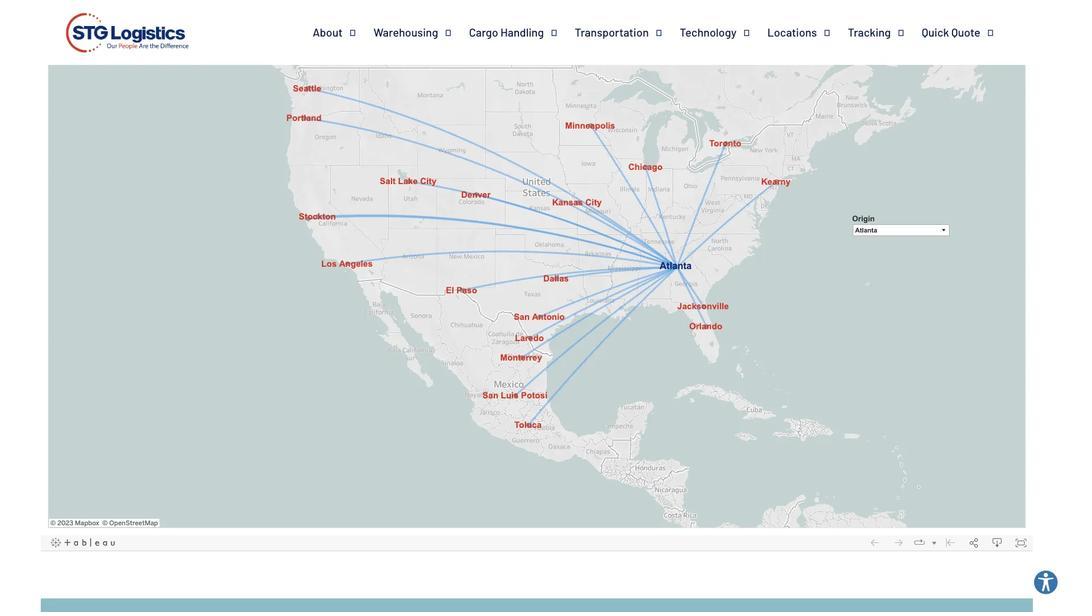 Task type: describe. For each thing, give the bounding box(es) containing it.
stg usa #1 image
[[62, 0, 193, 69]]

cargo
[[469, 25, 498, 39]]

tracking link
[[848, 25, 922, 40]]

cargo handling
[[469, 25, 544, 39]]

transportation
[[575, 25, 649, 39]]

quick quote link
[[922, 25, 1012, 40]]

technology link
[[680, 25, 768, 40]]

handling
[[501, 25, 544, 39]]

warehousing
[[374, 25, 438, 39]]

transportation link
[[575, 25, 680, 40]]

tracking
[[848, 25, 891, 39]]



Task type: locate. For each thing, give the bounding box(es) containing it.
locations link
[[768, 25, 848, 40]]

quick quote
[[922, 25, 981, 39]]

about link
[[313, 25, 374, 40]]

quick
[[922, 25, 950, 39]]

locations
[[768, 25, 817, 39]]

technology
[[680, 25, 737, 39]]

quote
[[952, 25, 981, 39]]

warehousing link
[[374, 25, 469, 40]]

about
[[313, 25, 343, 39]]

cargo handling link
[[469, 25, 575, 40]]



Task type: vqa. For each thing, say whether or not it's contained in the screenshot.
the left AUGUST 31, 2023
no



